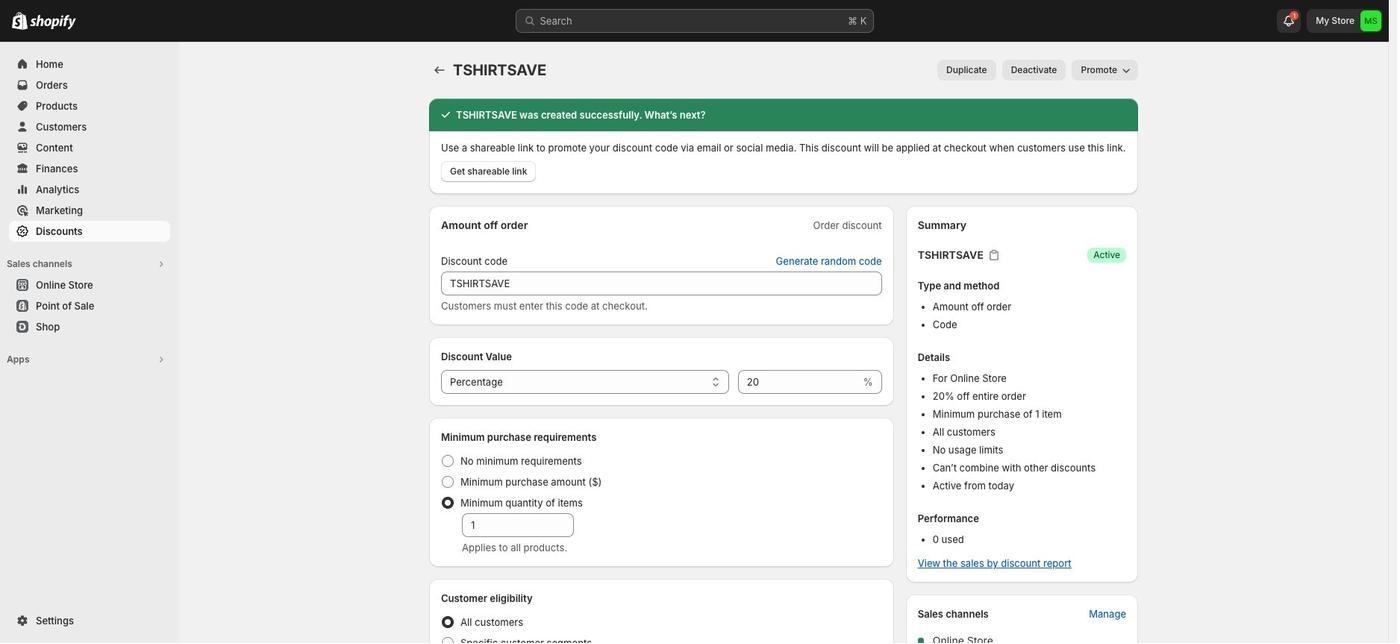 Task type: locate. For each thing, give the bounding box(es) containing it.
None text field
[[738, 370, 861, 394], [462, 514, 574, 538], [738, 370, 861, 394], [462, 514, 574, 538]]

shopify image
[[12, 12, 28, 30]]

my store image
[[1361, 10, 1382, 31]]

shopify image
[[30, 15, 76, 30]]

None text field
[[441, 272, 882, 296]]



Task type: vqa. For each thing, say whether or not it's contained in the screenshot.
right Shopify image
yes



